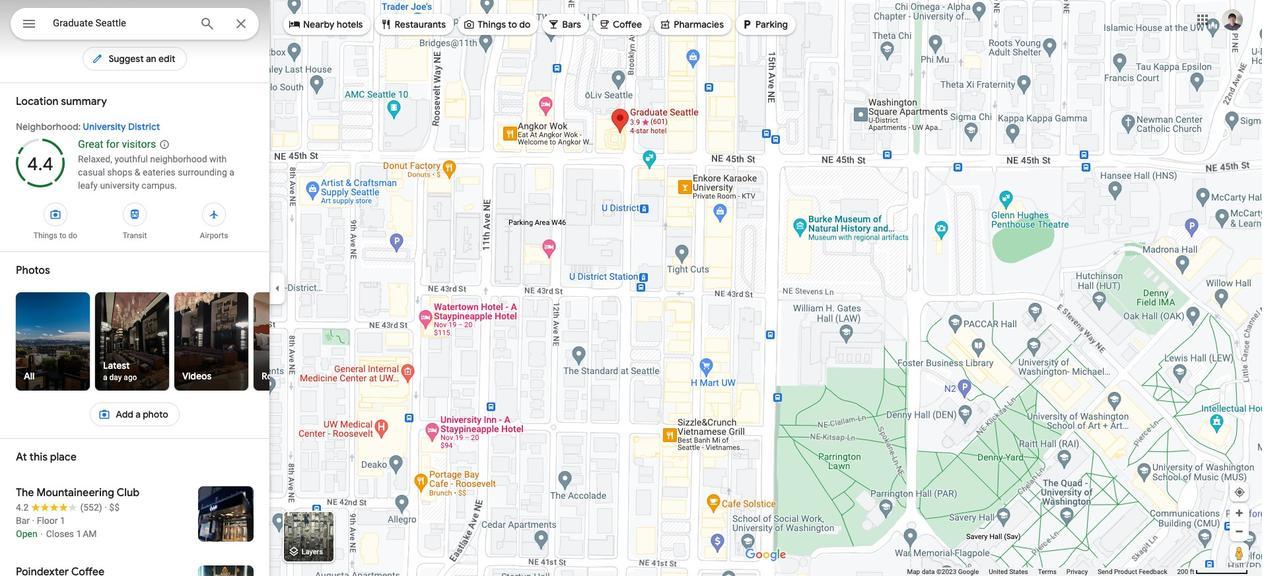 Task type: vqa. For each thing, say whether or not it's contained in the screenshot.
united states button
yes



Task type: locate. For each thing, give the bounding box(es) containing it.
label
[[74, 17, 93, 27]]

great
[[78, 138, 103, 151]]

to down things to do image
[[59, 231, 66, 240]]

this
[[29, 451, 48, 464]]

location summary
[[16, 95, 107, 108]]

1 vertical spatial add
[[116, 409, 133, 421]]

a inside latest a day ago
[[103, 373, 107, 382]]

a
[[66, 17, 71, 27], [229, 167, 234, 178], [103, 373, 107, 382], [136, 409, 141, 421]]

None field
[[53, 15, 189, 31]]

terms
[[1038, 569, 1057, 576]]

footer
[[907, 568, 1177, 577]]

open
[[16, 529, 37, 540]]

at
[[16, 451, 27, 464]]

none field inside graduate seattle field
[[53, 15, 189, 31]]

 coffee
[[598, 17, 642, 31]]

add a label
[[48, 17, 93, 27]]

at this place
[[16, 451, 77, 464]]

a left "photo"
[[136, 409, 141, 421]]

ft
[[1190, 569, 1195, 576]]

transit
[[123, 231, 147, 240]]

a right surrounding at the left of the page
[[229, 167, 234, 178]]

show street view coverage image
[[1230, 544, 1249, 563]]

things to do button
[[16, 199, 95, 241]]


[[380, 17, 392, 31]]

4.4
[[27, 153, 53, 176]]

footer containing map data ©2023 google
[[907, 568, 1177, 577]]

1 horizontal spatial do
[[519, 18, 531, 30]]

0 horizontal spatial add
[[48, 17, 64, 27]]

things
[[478, 18, 506, 30], [34, 231, 57, 240]]

neighborhood: university district
[[16, 121, 160, 133]]

a left day
[[103, 373, 107, 382]]

map data ©2023 google
[[907, 569, 979, 576]]

0 horizontal spatial to
[[59, 231, 66, 240]]

united states button
[[989, 568, 1028, 577]]

 bars
[[548, 17, 581, 31]]

google
[[958, 569, 979, 576]]

visitors
[[122, 138, 156, 151]]

0 vertical spatial ·
[[104, 503, 107, 513]]

things right 
[[478, 18, 506, 30]]

club
[[116, 487, 139, 500]]

videos button
[[174, 293, 248, 391]]

· right bar
[[32, 516, 34, 526]]

a left label at the top of the page
[[66, 17, 71, 27]]

with
[[209, 154, 227, 164]]

states
[[1009, 569, 1028, 576]]

product
[[1114, 569, 1137, 576]]

0 horizontal spatial things
[[34, 231, 57, 240]]

things down things to do image
[[34, 231, 57, 240]]

university district button
[[83, 120, 160, 133]]

eateries
[[143, 167, 176, 178]]


[[598, 17, 610, 31]]

 button
[[11, 8, 48, 42]]

to left 
[[508, 18, 517, 30]]

&
[[135, 167, 140, 178]]

1
[[60, 516, 65, 526]]

bar
[[16, 516, 30, 526]]

surrounding
[[178, 167, 227, 178]]

to inside dropdown button
[[59, 231, 66, 240]]

do
[[519, 18, 531, 30], [68, 231, 77, 240]]

1 vertical spatial do
[[68, 231, 77, 240]]

0 horizontal spatial do
[[68, 231, 77, 240]]

location
[[16, 95, 58, 108]]

$$
[[109, 503, 120, 513]]

footer inside google maps element
[[907, 568, 1177, 577]]

 nearby hotels
[[289, 17, 363, 31]]

· $$
[[104, 503, 120, 513]]

·
[[104, 503, 107, 513], [32, 516, 34, 526]]

airports
[[200, 231, 228, 240]]

add right 
[[48, 17, 64, 27]]

floor
[[37, 516, 58, 526]]

all button
[[0, 293, 122, 391]]

the mountaineering club
[[16, 487, 139, 500]]

· left $$
[[104, 503, 107, 513]]

©2023
[[937, 569, 957, 576]]

200
[[1177, 569, 1188, 576]]

mountaineering
[[36, 487, 114, 500]]

0 vertical spatial to
[[508, 18, 517, 30]]


[[289, 17, 301, 31]]

1 horizontal spatial to
[[508, 18, 517, 30]]

the
[[16, 487, 34, 500]]


[[91, 52, 103, 66]]

send product feedback
[[1098, 569, 1167, 576]]

add for add a label
[[48, 17, 64, 27]]

to
[[508, 18, 517, 30], [59, 231, 66, 240]]

 restaurants
[[380, 17, 446, 31]]

1 horizontal spatial things
[[478, 18, 506, 30]]

bar · floor 1 open ⋅ closes 1 am
[[16, 516, 97, 540]]

200 ft button
[[1177, 569, 1248, 576]]

add a photo button
[[90, 399, 179, 431]]

0 vertical spatial add
[[48, 17, 64, 27]]

zoom out image
[[1234, 527, 1244, 537]]

1 vertical spatial to
[[59, 231, 66, 240]]

things inside dropdown button
[[34, 231, 57, 240]]

university
[[100, 180, 139, 191]]

data
[[922, 569, 935, 576]]

price: moderate image
[[109, 503, 120, 513]]

rooms button
[[254, 293, 328, 391]]

4.2 stars 552 reviews image
[[16, 501, 102, 515]]

1 horizontal spatial add
[[116, 409, 133, 421]]

things inside  things to do
[[478, 18, 506, 30]]

terms button
[[1038, 568, 1057, 577]]

0 vertical spatial do
[[519, 18, 531, 30]]

add right add a photo
[[116, 409, 133, 421]]

day
[[109, 373, 122, 382]]

send
[[1098, 569, 1113, 576]]

1 vertical spatial ·
[[32, 516, 34, 526]]


[[463, 17, 475, 31]]

1 vertical spatial things
[[34, 231, 57, 240]]

do inside  things to do
[[519, 18, 531, 30]]

things to do
[[34, 231, 77, 240]]

0 horizontal spatial ·
[[32, 516, 34, 526]]

a for add a label
[[66, 17, 71, 27]]

0 vertical spatial things
[[478, 18, 506, 30]]

shops
[[107, 167, 132, 178]]



Task type: describe. For each thing, give the bounding box(es) containing it.
a for latest a day ago
[[103, 373, 107, 382]]


[[548, 17, 560, 31]]

google account: nolan park  
(nolan.park@adept.ai) image
[[1222, 9, 1243, 30]]

hotels
[[337, 18, 363, 30]]

relaxed,
[[78, 154, 112, 164]]

united
[[989, 569, 1008, 576]]

latest
[[103, 360, 130, 372]]

relaxed, youthful neighborhood with casual shops & eateries surrounding a leafy university campus.
[[78, 154, 234, 191]]

nearby places tab list
[[16, 192, 254, 252]]

for
[[106, 138, 119, 151]]

things to do image
[[50, 209, 61, 221]]

transit image
[[129, 209, 141, 221]]

neighborhood:
[[16, 121, 81, 133]]

leafy
[[78, 180, 98, 191]]

collapse side panel image
[[270, 281, 285, 296]]

add a photo image
[[99, 409, 110, 421]]

suggest
[[109, 53, 144, 65]]

google maps element
[[0, 0, 1262, 577]]

1 am
[[76, 529, 97, 540]]

restaurants
[[395, 18, 446, 30]]

privacy button
[[1067, 568, 1088, 577]]

1 horizontal spatial ·
[[104, 503, 107, 513]]

add a photo
[[116, 409, 168, 421]]

edit
[[158, 53, 175, 65]]

youthful
[[115, 154, 148, 164]]

⋅
[[40, 529, 44, 540]]

transit button
[[95, 199, 174, 241]]

coffee
[[613, 18, 642, 30]]

200 ft
[[1177, 569, 1195, 576]]

add for add a photo
[[116, 409, 133, 421]]

feedback
[[1139, 569, 1167, 576]]

district
[[128, 121, 160, 133]]

add a label button
[[0, 9, 269, 35]]

 things to do
[[463, 17, 531, 31]]

videos
[[182, 371, 212, 382]]


[[21, 15, 37, 33]]

place
[[50, 451, 77, 464]]

airports image
[[208, 209, 220, 221]]

an
[[146, 53, 156, 65]]

Graduate Seattle field
[[11, 8, 259, 40]]

photo
[[143, 409, 168, 421]]

ago
[[124, 373, 137, 382]]

rooms
[[262, 371, 291, 382]]

nearby
[[303, 18, 335, 30]]

bars
[[562, 18, 581, 30]]


[[741, 17, 753, 31]]

map
[[907, 569, 920, 576]]

closes
[[46, 529, 74, 540]]

a for add a photo
[[136, 409, 141, 421]]

campus.
[[142, 180, 177, 191]]


[[659, 17, 671, 31]]

(552)
[[80, 503, 102, 513]]

do inside dropdown button
[[68, 231, 77, 240]]

parking
[[756, 18, 788, 30]]

neighborhood
[[150, 154, 207, 164]]

pharmacies
[[674, 18, 724, 30]]

4.2
[[16, 503, 29, 513]]

 suggest an edit
[[91, 52, 175, 66]]

zoom in image
[[1234, 509, 1244, 518]]

united states
[[989, 569, 1028, 576]]

 pharmacies
[[659, 17, 724, 31]]

photos
[[16, 264, 50, 277]]

great for visitors
[[78, 138, 156, 151]]

 parking
[[741, 17, 788, 31]]

show your location image
[[1234, 487, 1246, 499]]

a inside relaxed, youthful neighborhood with casual shops & eateries surrounding a leafy university campus.
[[229, 167, 234, 178]]

layers
[[302, 548, 323, 557]]

university
[[83, 121, 126, 133]]

· inside bar · floor 1 open ⋅ closes 1 am
[[32, 516, 34, 526]]

to inside  things to do
[[508, 18, 517, 30]]

 search field
[[11, 8, 259, 42]]

all
[[24, 371, 35, 382]]

summary
[[61, 95, 107, 108]]

send product feedback button
[[1098, 568, 1167, 577]]

airports button
[[174, 199, 254, 241]]



